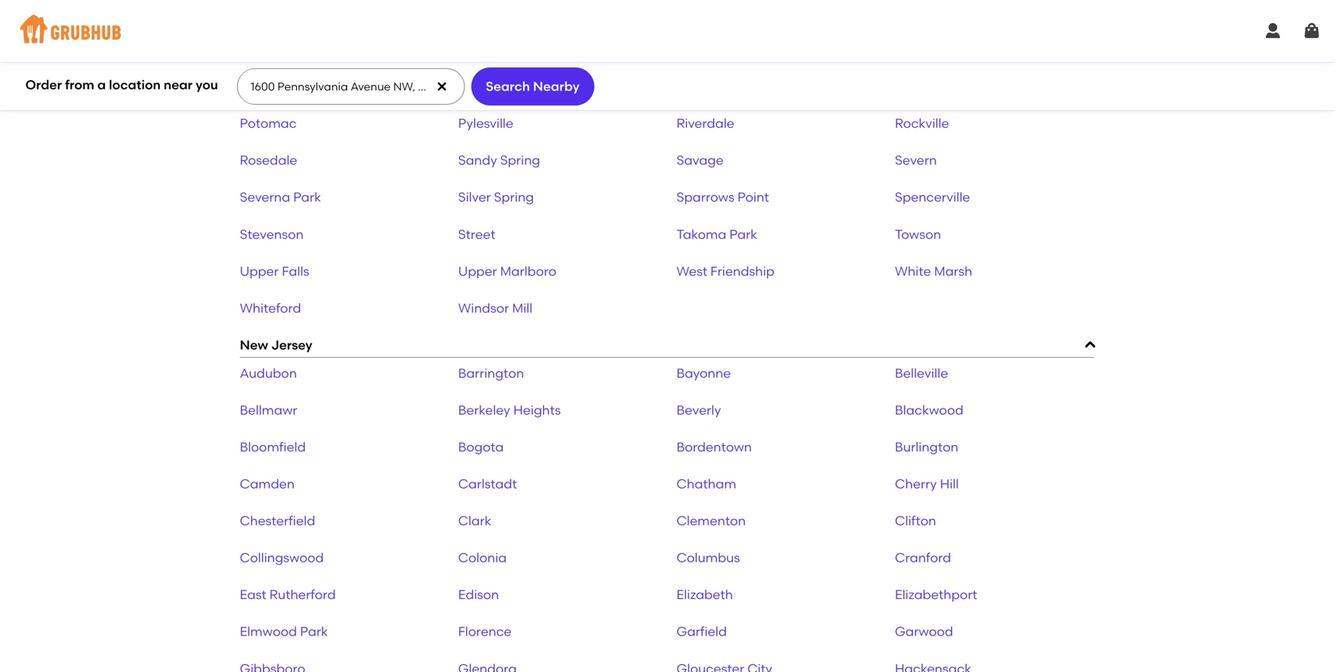 Task type: vqa. For each thing, say whether or not it's contained in the screenshot.
Sandy
yes



Task type: describe. For each thing, give the bounding box(es) containing it.
rockville link
[[895, 116, 949, 131]]

east rutherford
[[240, 588, 336, 603]]

new jersey
[[240, 338, 313, 353]]

elizabethport
[[895, 588, 978, 603]]

street link
[[458, 227, 496, 242]]

bayonne
[[677, 366, 731, 381]]

search nearby button
[[471, 68, 594, 106]]

chesterfield
[[240, 514, 315, 529]]

point
[[738, 190, 769, 205]]

garwood
[[895, 625, 954, 640]]

spring for silver spring
[[494, 190, 534, 205]]

riverdale link
[[677, 116, 735, 131]]

severna park
[[240, 190, 321, 205]]

beverly
[[677, 403, 721, 418]]

sparrows
[[677, 190, 735, 205]]

garwood link
[[895, 625, 954, 640]]

columbus
[[677, 551, 740, 566]]

windsor mill link
[[458, 301, 533, 316]]

park for elmwood park
[[300, 625, 328, 640]]

order
[[25, 77, 62, 93]]

belleville link
[[895, 366, 948, 381]]

white marsh
[[895, 264, 973, 279]]

you
[[196, 77, 218, 93]]

elmwood park link
[[240, 625, 328, 640]]

rutherford
[[270, 588, 336, 603]]

park for takoma park
[[730, 227, 758, 242]]

towson link
[[895, 227, 942, 242]]

severn link
[[895, 153, 937, 168]]

silver spring link
[[458, 190, 534, 205]]

colonia link
[[458, 551, 507, 566]]

pasadena link
[[240, 79, 303, 94]]

white marsh link
[[895, 264, 973, 279]]

spencerville
[[895, 190, 971, 205]]

bogota link
[[458, 440, 504, 455]]

elizabeth
[[677, 588, 733, 603]]

upper marlboro
[[458, 264, 557, 279]]

berkeley heights
[[458, 403, 561, 418]]

florence
[[458, 625, 512, 640]]

upper falls
[[240, 264, 309, 279]]

blackwood
[[895, 403, 964, 418]]

silver spring
[[458, 190, 534, 205]]

rosedale
[[240, 153, 297, 168]]

clark
[[458, 514, 492, 529]]

collingswood link
[[240, 551, 324, 566]]

perry
[[458, 79, 490, 94]]

friendship
[[711, 264, 775, 279]]

takoma park link
[[677, 227, 758, 242]]

severna park link
[[240, 190, 321, 205]]

rockville
[[895, 116, 949, 131]]

sparrows point
[[677, 190, 769, 205]]

beverly link
[[677, 403, 721, 418]]

burlington link
[[895, 440, 959, 455]]

bordentown
[[677, 440, 752, 455]]

potomac link
[[240, 116, 297, 131]]

search nearby
[[486, 79, 580, 94]]

spencerville link
[[895, 190, 971, 205]]

columbus link
[[677, 551, 740, 566]]

perry hall link
[[458, 79, 517, 94]]

perry hall
[[458, 79, 517, 94]]

bayonne link
[[677, 366, 731, 381]]

upper for upper falls
[[240, 264, 279, 279]]

hall
[[493, 79, 517, 94]]

clementon
[[677, 514, 746, 529]]

whiteford
[[240, 301, 301, 316]]

elmwood
[[240, 625, 297, 640]]

a
[[97, 77, 106, 93]]

sandy spring
[[458, 153, 540, 168]]

florence link
[[458, 625, 512, 640]]

towson
[[895, 227, 942, 242]]



Task type: locate. For each thing, give the bounding box(es) containing it.
1 vertical spatial spring
[[494, 190, 534, 205]]

clementon link
[[677, 514, 746, 529]]

takoma
[[677, 227, 727, 242]]

east
[[240, 588, 267, 603]]

savage link
[[677, 153, 724, 168]]

riverdale
[[677, 116, 735, 131]]

berkeley
[[458, 403, 510, 418]]

barrington
[[458, 366, 524, 381]]

0 vertical spatial park
[[293, 190, 321, 205]]

svg image
[[1264, 21, 1283, 41], [436, 80, 448, 93]]

upper marlboro link
[[458, 264, 557, 279]]

upper for upper marlboro
[[458, 264, 497, 279]]

west friendship link
[[677, 264, 775, 279]]

street
[[458, 227, 496, 242]]

1 horizontal spatial upper
[[458, 264, 497, 279]]

elmwood park
[[240, 625, 328, 640]]

spring right silver
[[494, 190, 534, 205]]

chatham
[[677, 477, 737, 492]]

search
[[486, 79, 530, 94]]

0 vertical spatial svg image
[[1264, 21, 1283, 41]]

0 horizontal spatial upper
[[240, 264, 279, 279]]

garfield link
[[677, 625, 727, 640]]

pasadena
[[240, 79, 303, 94]]

bellmawr
[[240, 403, 297, 418]]

order from a location near you
[[25, 77, 218, 93]]

jersey
[[271, 338, 313, 353]]

severn
[[895, 153, 937, 168]]

east rutherford link
[[240, 588, 336, 603]]

rosedale link
[[240, 153, 297, 168]]

falls
[[282, 264, 309, 279]]

belleville
[[895, 366, 948, 381]]

svg image
[[1303, 21, 1322, 41]]

white
[[895, 264, 931, 279]]

edison link
[[458, 588, 499, 603]]

cherry hill link
[[895, 477, 959, 492]]

location
[[109, 77, 161, 93]]

audubon link
[[240, 366, 297, 381]]

park
[[293, 190, 321, 205], [730, 227, 758, 242], [300, 625, 328, 640]]

nearby
[[533, 79, 580, 94]]

main navigation navigation
[[0, 0, 1335, 62]]

0 vertical spatial spring
[[500, 153, 540, 168]]

spring
[[500, 153, 540, 168], [494, 190, 534, 205]]

silver
[[458, 190, 491, 205]]

stevenson
[[240, 227, 304, 242]]

carlstadt link
[[458, 477, 517, 492]]

0 horizontal spatial svg image
[[436, 80, 448, 93]]

park for severna park
[[293, 190, 321, 205]]

bordentown link
[[677, 440, 752, 455]]

new
[[240, 338, 268, 353]]

spring right the sandy
[[500, 153, 540, 168]]

clifton link
[[895, 514, 937, 529]]

svg image inside main navigation 'navigation'
[[1264, 21, 1283, 41]]

park down the rutherford
[[300, 625, 328, 640]]

sandy
[[458, 153, 497, 168]]

colonia
[[458, 551, 507, 566]]

sparrows point link
[[677, 190, 769, 205]]

blackwood link
[[895, 403, 964, 418]]

potomac
[[240, 116, 297, 131]]

cranford
[[895, 551, 951, 566]]

garfield
[[677, 625, 727, 640]]

collingswood
[[240, 551, 324, 566]]

park right 'severna'
[[293, 190, 321, 205]]

2 vertical spatial park
[[300, 625, 328, 640]]

park up friendship
[[730, 227, 758, 242]]

marlboro
[[500, 264, 557, 279]]

svg image left perry
[[436, 80, 448, 93]]

near
[[164, 77, 193, 93]]

windsor mill
[[458, 301, 533, 316]]

Search Address search field
[[237, 69, 463, 104]]

bloomfield
[[240, 440, 306, 455]]

west friendship
[[677, 264, 775, 279]]

burlington
[[895, 440, 959, 455]]

berkeley heights link
[[458, 403, 561, 418]]

severna
[[240, 190, 290, 205]]

upper
[[240, 264, 279, 279], [458, 264, 497, 279]]

whiteford link
[[240, 301, 301, 316]]

windsor
[[458, 301, 509, 316]]

from
[[65, 77, 94, 93]]

1 upper from the left
[[240, 264, 279, 279]]

carlstadt
[[458, 477, 517, 492]]

bloomfield link
[[240, 440, 306, 455]]

upper left falls
[[240, 264, 279, 279]]

2 upper from the left
[[458, 264, 497, 279]]

svg image left svg image
[[1264, 21, 1283, 41]]

bogota
[[458, 440, 504, 455]]

barrington link
[[458, 366, 524, 381]]

upper down street link
[[458, 264, 497, 279]]

cherry hill
[[895, 477, 959, 492]]

1 horizontal spatial svg image
[[1264, 21, 1283, 41]]

hill
[[940, 477, 959, 492]]

spring for sandy spring
[[500, 153, 540, 168]]

cherry
[[895, 477, 937, 492]]

clark link
[[458, 514, 492, 529]]

bellmawr link
[[240, 403, 297, 418]]

savage
[[677, 153, 724, 168]]

marsh
[[935, 264, 973, 279]]

1 vertical spatial park
[[730, 227, 758, 242]]

1 vertical spatial svg image
[[436, 80, 448, 93]]

chesterfield link
[[240, 514, 315, 529]]

pylesville
[[458, 116, 514, 131]]

edison
[[458, 588, 499, 603]]



